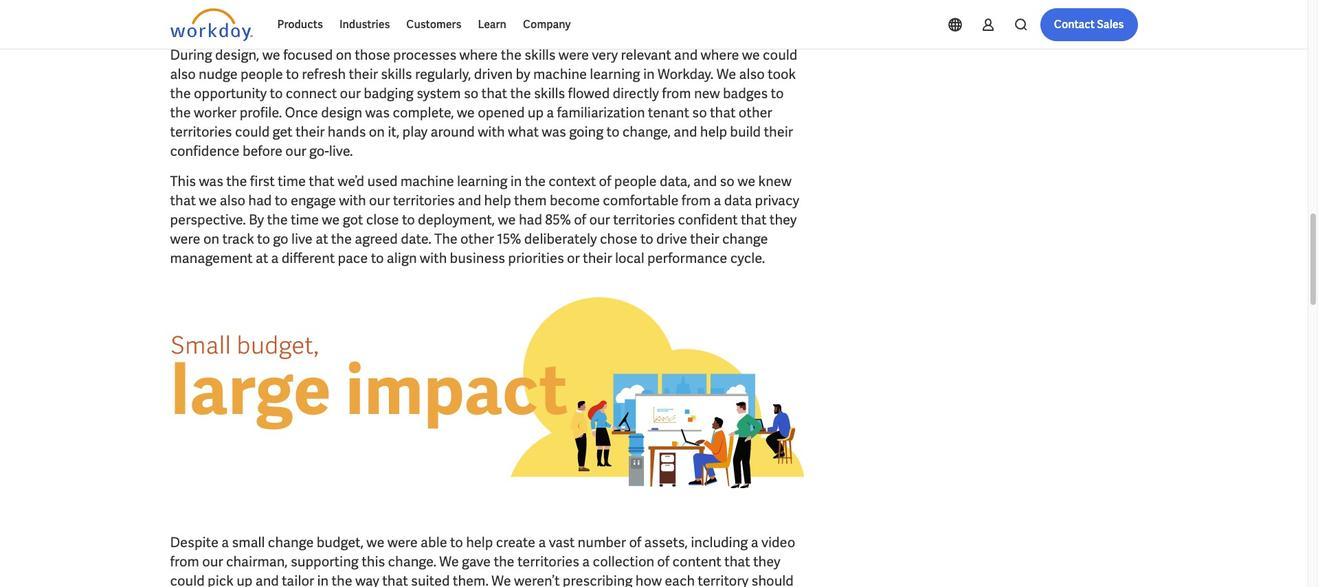 Task type: locate. For each thing, give the bounding box(es) containing it.
machine
[[534, 65, 587, 83], [401, 173, 454, 191]]

of up collection
[[629, 535, 642, 552]]

could left the pick
[[170, 573, 205, 588]]

a
[[547, 104, 554, 122], [714, 192, 722, 210], [271, 250, 279, 268], [222, 535, 229, 552], [539, 535, 546, 552], [751, 535, 759, 552], [583, 554, 590, 572]]

0 vertical spatial other
[[739, 104, 773, 122]]

in down supporting
[[317, 573, 329, 588]]

or
[[567, 250, 580, 268]]

and down chairman,
[[256, 573, 279, 588]]

0 vertical spatial with
[[478, 123, 505, 141]]

so down new
[[693, 104, 707, 122]]

company
[[523, 17, 571, 32]]

despite
[[170, 535, 219, 552]]

during design, we focused on those processes where the skills were very relevant and where we could also nudge people to refresh their skills regularly, driven by machine learning in workday. we also took the opportunity to connect our badging system so that the skills flowed directly from new badges to the worker profile. once design was complete, we opened up a familiarization tenant so that other territories could get their hands on it, play around with what was going to change, and help build their confidence before our go-live.
[[170, 46, 798, 160]]

at down the by
[[256, 250, 268, 268]]

we up data
[[738, 173, 756, 191]]

data
[[725, 192, 752, 210]]

was right what
[[542, 123, 567, 141]]

the down during
[[170, 85, 191, 103]]

0 vertical spatial machine
[[534, 65, 587, 83]]

what
[[508, 123, 539, 141]]

could up the took
[[763, 46, 798, 64]]

from down despite
[[170, 554, 199, 572]]

once
[[285, 104, 318, 122]]

familiarization
[[557, 104, 645, 122]]

skills left flowed
[[534, 85, 565, 103]]

industries button
[[331, 8, 398, 41]]

learning down very
[[590, 65, 641, 83]]

also up perspective.
[[220, 192, 246, 210]]

relevant
[[621, 46, 672, 64]]

able
[[421, 535, 447, 552]]

0 vertical spatial from
[[662, 85, 692, 103]]

people down design,
[[241, 65, 283, 83]]

with down "the" on the top left of page
[[420, 250, 447, 268]]

0 vertical spatial we
[[717, 65, 737, 83]]

prescribing
[[563, 573, 633, 588]]

the up pace
[[331, 231, 352, 248]]

track
[[222, 231, 254, 248]]

2 horizontal spatial also
[[740, 65, 765, 83]]

territories up weren't
[[518, 554, 580, 572]]

1 horizontal spatial other
[[739, 104, 773, 122]]

each
[[665, 573, 695, 588]]

our
[[340, 85, 361, 103], [286, 142, 307, 160], [369, 192, 390, 210], [590, 211, 611, 229], [202, 554, 223, 572]]

from inside during design, we focused on those processes where the skills were very relevant and where we could also nudge people to refresh their skills regularly, driven by machine learning in workday. we also took the opportunity to connect our badging system so that the skills flowed directly from new badges to the worker profile. once design was complete, we opened up a familiarization tenant so that other territories could get their hands on it, play around with what was going to change, and help build their confidence before our go-live.
[[662, 85, 692, 103]]

85%
[[545, 211, 571, 229]]

were left very
[[559, 46, 589, 64]]

machine right used
[[401, 173, 454, 191]]

a left data
[[714, 192, 722, 210]]

the
[[501, 46, 522, 64], [170, 85, 191, 103], [511, 85, 531, 103], [170, 104, 191, 122], [226, 173, 247, 191], [525, 173, 546, 191], [267, 211, 288, 229], [331, 231, 352, 248], [494, 554, 515, 572], [332, 573, 353, 588]]

got
[[343, 211, 363, 229]]

2 vertical spatial on
[[203, 231, 219, 248]]

badging
[[364, 85, 414, 103]]

1 horizontal spatial with
[[420, 250, 447, 268]]

that down new
[[710, 104, 736, 122]]

0 vertical spatial in
[[644, 65, 655, 83]]

we up badges
[[717, 65, 737, 83]]

1 vertical spatial they
[[754, 554, 781, 572]]

1 horizontal spatial machine
[[534, 65, 587, 83]]

1 vertical spatial up
[[237, 573, 253, 588]]

where
[[460, 46, 498, 64], [701, 46, 739, 64]]

that up engage
[[309, 173, 335, 191]]

this was the first time that we'd used machine learning in the context of people data, and so we knew that we also had to engage with our territories and help them become comfortable from a data privacy perspective. by the time we got close to deployment, we had 85% of our territories confident that they were on track to go live at the agreed date. the other 15% deliberately chose to drive their change management at a different pace to align with business priorities or their local performance cycle.
[[170, 173, 800, 268]]

0 horizontal spatial we
[[440, 554, 459, 572]]

of
[[599, 173, 612, 191], [574, 211, 587, 229], [629, 535, 642, 552], [658, 554, 670, 572]]

to down the took
[[771, 85, 784, 103]]

on left the it, at the top
[[369, 123, 385, 141]]

from up tenant
[[662, 85, 692, 103]]

0 horizontal spatial on
[[203, 231, 219, 248]]

hands
[[328, 123, 366, 141]]

also inside 'this was the first time that we'd used machine learning in the context of people data, and so we knew that we also had to engage with our territories and help them become comfortable from a data privacy perspective. by the time we got close to deployment, we had 85% of our territories confident that they were on track to go live at the agreed date. the other 15% deliberately chose to drive their change management at a different pace to align with business priorities or their local performance cycle.'
[[220, 192, 246, 210]]

2 vertical spatial was
[[199, 173, 223, 191]]

chose
[[600, 231, 638, 248]]

0 horizontal spatial could
[[170, 573, 205, 588]]

1 vertical spatial learning
[[457, 173, 508, 191]]

change.
[[388, 554, 437, 572]]

2 vertical spatial from
[[170, 554, 199, 572]]

1 vertical spatial we
[[440, 554, 459, 572]]

0 vertical spatial skills
[[525, 46, 556, 64]]

close
[[366, 211, 399, 229]]

the up 'go'
[[267, 211, 288, 229]]

management
[[170, 250, 253, 268]]

1 horizontal spatial up
[[528, 104, 544, 122]]

in up them
[[511, 173, 522, 191]]

were inside despite a small change budget, we were able to help create a vast number of assets, including a video from our chairman, supporting this change. we gave the territories a collection of content that they could pick up and tailor in the way that suited them. we weren't prescribing how each territory shou
[[388, 535, 418, 552]]

of down become
[[574, 211, 587, 229]]

1 vertical spatial could
[[235, 123, 270, 141]]

2 horizontal spatial with
[[478, 123, 505, 141]]

the down by
[[511, 85, 531, 103]]

0 horizontal spatial other
[[461, 231, 494, 248]]

nudge
[[199, 65, 238, 83]]

2 vertical spatial were
[[388, 535, 418, 552]]

at right the live
[[316, 231, 328, 248]]

other inside during design, we focused on those processes where the skills were very relevant and where we could also nudge people to refresh their skills regularly, driven by machine learning in workday. we also took the opportunity to connect our badging system so that the skills flowed directly from new badges to the worker profile. once design was complete, we opened up a familiarization tenant so that other territories could get their hands on it, play around with what was going to change, and help build their confidence before our go-live.
[[739, 104, 773, 122]]

people inside during design, we focused on those processes where the skills were very relevant and where we could also nudge people to refresh their skills regularly, driven by machine learning in workday. we also took the opportunity to connect our badging system so that the skills flowed directly from new badges to the worker profile. once design was complete, we opened up a familiarization tenant so that other territories could get their hands on it, play around with what was going to change, and help build their confidence before our go-live.
[[241, 65, 283, 83]]

change up cycle.
[[723, 231, 769, 248]]

going
[[570, 123, 604, 141]]

0 horizontal spatial learning
[[457, 173, 508, 191]]

in down relevant
[[644, 65, 655, 83]]

first
[[250, 173, 275, 191]]

we up this on the left
[[367, 535, 385, 552]]

we left got
[[322, 211, 340, 229]]

from
[[662, 85, 692, 103], [682, 192, 711, 210], [170, 554, 199, 572]]

our left go-
[[286, 142, 307, 160]]

1 horizontal spatial on
[[336, 46, 352, 64]]

1 horizontal spatial also
[[220, 192, 246, 210]]

were down perspective.
[[170, 231, 201, 248]]

other up build at the top of page
[[739, 104, 773, 122]]

help up gave
[[466, 535, 493, 552]]

with down opened
[[478, 123, 505, 141]]

1 horizontal spatial had
[[519, 211, 542, 229]]

0 vertical spatial learning
[[590, 65, 641, 83]]

go-
[[310, 142, 329, 160]]

their right or
[[583, 250, 613, 268]]

2 vertical spatial in
[[317, 573, 329, 588]]

and down tenant
[[674, 123, 698, 141]]

the down create
[[494, 554, 515, 572]]

this
[[170, 173, 196, 191]]

despite a small change budget, we were able to help create a vast number of assets, including a video from our chairman, supporting this change. we gave the territories a collection of content that they could pick up and tailor in the way that suited them. we weren't prescribing how each territory shou
[[170, 535, 796, 588]]

directly
[[613, 85, 659, 103]]

up down chairman,
[[237, 573, 253, 588]]

sales
[[1098, 17, 1125, 32]]

to
[[286, 65, 299, 83], [270, 85, 283, 103], [771, 85, 784, 103], [607, 123, 620, 141], [275, 192, 288, 210], [402, 211, 415, 229], [257, 231, 270, 248], [641, 231, 654, 248], [371, 250, 384, 268], [450, 535, 463, 552]]

0 vertical spatial change
[[723, 231, 769, 248]]

date.
[[401, 231, 432, 248]]

1 vertical spatial machine
[[401, 173, 454, 191]]

1 vertical spatial help
[[484, 192, 511, 210]]

their right build at the top of page
[[764, 123, 794, 141]]

0 vertical spatial they
[[770, 211, 797, 229]]

2 horizontal spatial so
[[720, 173, 735, 191]]

0 horizontal spatial change
[[268, 535, 314, 552]]

agreed
[[355, 231, 398, 248]]

0 horizontal spatial up
[[237, 573, 253, 588]]

deliberately
[[525, 231, 597, 248]]

0 horizontal spatial were
[[170, 231, 201, 248]]

time
[[278, 173, 306, 191], [291, 211, 319, 229]]

pace
[[338, 250, 368, 268]]

2 horizontal spatial was
[[542, 123, 567, 141]]

were
[[559, 46, 589, 64], [170, 231, 201, 248], [388, 535, 418, 552]]

1 horizontal spatial were
[[388, 535, 418, 552]]

to left drive
[[641, 231, 654, 248]]

1 where from the left
[[460, 46, 498, 64]]

1 vertical spatial were
[[170, 231, 201, 248]]

to up profile.
[[270, 85, 283, 103]]

skills up badging
[[381, 65, 412, 83]]

0 vertical spatial was
[[366, 104, 390, 122]]

was down badging
[[366, 104, 390, 122]]

our up the pick
[[202, 554, 223, 572]]

0 horizontal spatial at
[[256, 250, 268, 268]]

during
[[170, 46, 212, 64]]

0 horizontal spatial where
[[460, 46, 498, 64]]

1 horizontal spatial learning
[[590, 65, 641, 83]]

territories
[[170, 123, 232, 141], [393, 192, 455, 210], [613, 211, 675, 229], [518, 554, 580, 572]]

on
[[336, 46, 352, 64], [369, 123, 385, 141], [203, 231, 219, 248]]

a left vast
[[539, 535, 546, 552]]

deployment,
[[418, 211, 495, 229]]

1 horizontal spatial in
[[511, 173, 522, 191]]

to down the focused
[[286, 65, 299, 83]]

1 vertical spatial other
[[461, 231, 494, 248]]

a down 'go'
[[271, 250, 279, 268]]

0 horizontal spatial had
[[248, 192, 272, 210]]

help inside during design, we focused on those processes where the skills were very relevant and where we could also nudge people to refresh their skills regularly, driven by machine learning in workday. we also took the opportunity to connect our badging system so that the skills flowed directly from new badges to the worker profile. once design was complete, we opened up a familiarization tenant so that other territories could get their hands on it, play around with what was going to change, and help build their confidence before our go-live.
[[701, 123, 728, 141]]

they down privacy
[[770, 211, 797, 229]]

1 vertical spatial in
[[511, 173, 522, 191]]

from inside despite a small change budget, we were able to help create a vast number of assets, including a video from our chairman, supporting this change. we gave the territories a collection of content that they could pick up and tailor in the way that suited them. we weren't prescribing how each territory shou
[[170, 554, 199, 572]]

we
[[263, 46, 280, 64], [742, 46, 760, 64], [457, 104, 475, 122], [738, 173, 756, 191], [199, 192, 217, 210], [322, 211, 340, 229], [498, 211, 516, 229], [367, 535, 385, 552]]

0 vertical spatial help
[[701, 123, 728, 141]]

our inside despite a small change budget, we were able to help create a vast number of assets, including a video from our chairman, supporting this change. we gave the territories a collection of content that they could pick up and tailor in the way that suited them. we weren't prescribing how each territory shou
[[202, 554, 223, 572]]

change up tailor at the left bottom of page
[[268, 535, 314, 552]]

had
[[248, 192, 272, 210], [519, 211, 542, 229]]

at
[[316, 231, 328, 248], [256, 250, 268, 268]]

we inside despite a small change budget, we were able to help create a vast number of assets, including a video from our chairman, supporting this change. we gave the territories a collection of content that they could pick up and tailor in the way that suited them. we weren't prescribing how each territory shou
[[367, 535, 385, 552]]

2 horizontal spatial were
[[559, 46, 589, 64]]

1 vertical spatial change
[[268, 535, 314, 552]]

2 horizontal spatial on
[[369, 123, 385, 141]]

on up management
[[203, 231, 219, 248]]

in inside despite a small change budget, we were able to help create a vast number of assets, including a video from our chairman, supporting this change. we gave the territories a collection of content that they could pick up and tailor in the way that suited them. we weren't prescribing how each territory shou
[[317, 573, 329, 588]]

with up got
[[339, 192, 366, 210]]

0 horizontal spatial people
[[241, 65, 283, 83]]

could
[[763, 46, 798, 64], [235, 123, 270, 141], [170, 573, 205, 588]]

we right them.
[[492, 573, 511, 588]]

so down driven
[[464, 85, 479, 103]]

1 horizontal spatial change
[[723, 231, 769, 248]]

video
[[762, 535, 796, 552]]

live
[[291, 231, 313, 248]]

1 horizontal spatial we
[[492, 573, 511, 588]]

other inside 'this was the first time that we'd used machine learning in the context of people data, and so we knew that we also had to engage with our territories and help them become comfortable from a data privacy perspective. by the time we got close to deployment, we had 85% of our territories confident that they were on track to go live at the agreed date. the other 15% deliberately chose to drive their change management at a different pace to align with business priorities or their local performance cycle.'
[[461, 231, 494, 248]]

change
[[723, 231, 769, 248], [268, 535, 314, 552]]

1 horizontal spatial people
[[615, 173, 657, 191]]

0 vertical spatial people
[[241, 65, 283, 83]]

play
[[403, 123, 428, 141]]

help left them
[[484, 192, 511, 210]]

we down able at the left of the page
[[440, 554, 459, 572]]

machine inside 'this was the first time that we'd used machine learning in the context of people data, and so we knew that we also had to engage with our territories and help them become comfortable from a data privacy perspective. by the time we got close to deployment, we had 85% of our territories confident that they were on track to go live at the agreed date. the other 15% deliberately chose to drive their change management at a different pace to align with business priorities or their local performance cycle.'
[[401, 173, 454, 191]]

business
[[450, 250, 505, 268]]

2 horizontal spatial we
[[717, 65, 737, 83]]

2 vertical spatial so
[[720, 173, 735, 191]]

learning up deployment,
[[457, 173, 508, 191]]

they
[[770, 211, 797, 229], [754, 554, 781, 572]]

small budget, large impact image
[[170, 279, 805, 490]]

we right design,
[[263, 46, 280, 64]]

where up driven
[[460, 46, 498, 64]]

0 horizontal spatial so
[[464, 85, 479, 103]]

confidence
[[170, 142, 240, 160]]

1 vertical spatial skills
[[381, 65, 412, 83]]

could down profile.
[[235, 123, 270, 141]]

our down used
[[369, 192, 390, 210]]

0 horizontal spatial machine
[[401, 173, 454, 191]]

in inside 'this was the first time that we'd used machine learning in the context of people data, and so we knew that we also had to engage with our territories and help them become comfortable from a data privacy perspective. by the time we got close to deployment, we had 85% of our territories confident that they were on track to go live at the agreed date. the other 15% deliberately chose to drive their change management at a different pace to align with business priorities or their local performance cycle.'
[[511, 173, 522, 191]]

1 horizontal spatial was
[[366, 104, 390, 122]]

territories up confidence
[[170, 123, 232, 141]]

also up badges
[[740, 65, 765, 83]]

connect
[[286, 85, 337, 103]]

skills up by
[[525, 46, 556, 64]]

0 vertical spatial up
[[528, 104, 544, 122]]

they down video
[[754, 554, 781, 572]]

2 vertical spatial help
[[466, 535, 493, 552]]

0 vertical spatial so
[[464, 85, 479, 103]]

it,
[[388, 123, 400, 141]]

had down them
[[519, 211, 542, 229]]

2 vertical spatial we
[[492, 573, 511, 588]]

0 vertical spatial on
[[336, 46, 352, 64]]

territories inside during design, we focused on those processes where the skills were very relevant and where we could also nudge people to refresh their skills regularly, driven by machine learning in workday. we also took the opportunity to connect our badging system so that the skills flowed directly from new badges to the worker profile. once design was complete, we opened up a familiarization tenant so that other territories could get their hands on it, play around with what was going to change, and help build their confidence before our go-live.
[[170, 123, 232, 141]]

0 horizontal spatial in
[[317, 573, 329, 588]]

2 vertical spatial could
[[170, 573, 205, 588]]

1 vertical spatial with
[[339, 192, 366, 210]]

0 vertical spatial were
[[559, 46, 589, 64]]

1 horizontal spatial so
[[693, 104, 707, 122]]

1 horizontal spatial where
[[701, 46, 739, 64]]

that down change.
[[382, 573, 408, 588]]

were inside 'this was the first time that we'd used machine learning in the context of people data, and so we knew that we also had to engage with our territories and help them become comfortable from a data privacy perspective. by the time we got close to deployment, we had 85% of our territories confident that they were on track to go live at the agreed date. the other 15% deliberately chose to drive their change management at a different pace to align with business priorities or their local performance cycle.'
[[170, 231, 201, 248]]

1 vertical spatial from
[[682, 192, 711, 210]]

were up change.
[[388, 535, 418, 552]]

to down familiarization
[[607, 123, 620, 141]]

learning
[[590, 65, 641, 83], [457, 173, 508, 191]]

0 vertical spatial could
[[763, 46, 798, 64]]

1 vertical spatial people
[[615, 173, 657, 191]]

1 horizontal spatial at
[[316, 231, 328, 248]]

2 horizontal spatial in
[[644, 65, 655, 83]]

refresh
[[302, 65, 346, 83]]

assets,
[[645, 535, 688, 552]]

that down this
[[170, 192, 196, 210]]

complete,
[[393, 104, 454, 122]]

0 horizontal spatial was
[[199, 173, 223, 191]]

including
[[691, 535, 748, 552]]

had down first
[[248, 192, 272, 210]]

we up badges
[[742, 46, 760, 64]]

our up chose
[[590, 211, 611, 229]]

1 vertical spatial was
[[542, 123, 567, 141]]

1 vertical spatial had
[[519, 211, 542, 229]]

with
[[478, 123, 505, 141], [339, 192, 366, 210], [420, 250, 447, 268]]

so up data
[[720, 173, 735, 191]]



Task type: describe. For each thing, give the bounding box(es) containing it.
different
[[282, 250, 335, 268]]

15%
[[497, 231, 522, 248]]

those
[[355, 46, 390, 64]]

gave
[[462, 554, 491, 572]]

how
[[636, 573, 662, 588]]

up inside despite a small change budget, we were able to help create a vast number of assets, including a video from our chairman, supporting this change. we gave the territories a collection of content that they could pick up and tailor in the way that suited them. we weren't prescribing how each territory shou
[[237, 573, 253, 588]]

focused
[[283, 46, 333, 64]]

help inside despite a small change budget, we were able to help create a vast number of assets, including a video from our chairman, supporting this change. we gave the territories a collection of content that they could pick up and tailor in the way that suited them. we weren't prescribing how each territory shou
[[466, 535, 493, 552]]

cycle.
[[731, 250, 765, 268]]

budget,
[[317, 535, 364, 552]]

the up by
[[501, 46, 522, 64]]

suited
[[411, 573, 450, 588]]

learning inside during design, we focused on those processes where the skills were very relevant and where we could also nudge people to refresh their skills regularly, driven by machine learning in workday. we also took the opportunity to connect our badging system so that the skills flowed directly from new badges to the worker profile. once design was complete, we opened up a familiarization tenant so that other territories could get their hands on it, play around with what was going to change, and help build their confidence before our go-live.
[[590, 65, 641, 83]]

their down 'once'
[[296, 123, 325, 141]]

to down agreed
[[371, 250, 384, 268]]

drive
[[657, 231, 688, 248]]

products button
[[269, 8, 331, 41]]

the left worker
[[170, 104, 191, 122]]

to inside despite a small change budget, we were able to help create a vast number of assets, including a video from our chairman, supporting this change. we gave the territories a collection of content that they could pick up and tailor in the way that suited them. we weren't prescribing how each territory shou
[[450, 535, 463, 552]]

of down assets,
[[658, 554, 670, 572]]

a left video
[[751, 535, 759, 552]]

by
[[249, 211, 264, 229]]

privacy
[[755, 192, 800, 210]]

regularly,
[[415, 65, 471, 83]]

help inside 'this was the first time that we'd used machine learning in the context of people data, and so we knew that we also had to engage with our territories and help them become comfortable from a data privacy perspective. by the time we got close to deployment, we had 85% of our territories confident that they were on track to go live at the agreed date. the other 15% deliberately chose to drive their change management at a different pace to align with business priorities or their local performance cycle.'
[[484, 192, 511, 210]]

1 horizontal spatial could
[[235, 123, 270, 141]]

territory
[[698, 573, 749, 588]]

we'd
[[338, 173, 365, 191]]

collection
[[593, 554, 655, 572]]

them.
[[453, 573, 489, 588]]

on inside 'this was the first time that we'd used machine learning in the context of people data, and so we knew that we also had to engage with our territories and help them become comfortable from a data privacy perspective. by the time we got close to deployment, we had 85% of our territories confident that they were on track to go live at the agreed date. the other 15% deliberately chose to drive their change management at a different pace to align with business priorities or their local performance cycle.'
[[203, 231, 219, 248]]

priorities
[[508, 250, 564, 268]]

context
[[549, 173, 596, 191]]

could inside despite a small change budget, we were able to help create a vast number of assets, including a video from our chairman, supporting this change. we gave the territories a collection of content that they could pick up and tailor in the way that suited them. we weren't prescribing how each territory shou
[[170, 573, 205, 588]]

way
[[356, 573, 380, 588]]

a up prescribing
[[583, 554, 590, 572]]

badges
[[723, 85, 768, 103]]

they inside 'this was the first time that we'd used machine learning in the context of people data, and so we knew that we also had to engage with our territories and help them become comfortable from a data privacy perspective. by the time we got close to deployment, we had 85% of our territories confident that they were on track to go live at the agreed date. the other 15% deliberately chose to drive their change management at a different pace to align with business priorities or their local performance cycle.'
[[770, 211, 797, 229]]

opened
[[478, 104, 525, 122]]

the
[[435, 231, 458, 248]]

2 vertical spatial with
[[420, 250, 447, 268]]

number
[[578, 535, 627, 552]]

their down those
[[349, 65, 378, 83]]

learn button
[[470, 8, 515, 41]]

0 vertical spatial time
[[278, 173, 306, 191]]

0 vertical spatial at
[[316, 231, 328, 248]]

contact
[[1055, 17, 1095, 32]]

system
[[417, 85, 461, 103]]

flowed
[[568, 85, 610, 103]]

2 where from the left
[[701, 46, 739, 64]]

2 horizontal spatial could
[[763, 46, 798, 64]]

and right data,
[[694, 173, 717, 191]]

we inside during design, we focused on those processes where the skills were very relevant and where we could also nudge people to refresh their skills regularly, driven by machine learning in workday. we also took the opportunity to connect our badging system so that the skills flowed directly from new badges to the worker profile. once design was complete, we opened up a familiarization tenant so that other territories could get their hands on it, play around with what was going to change, and help build their confidence before our go-live.
[[717, 65, 737, 83]]

contact sales
[[1055, 17, 1125, 32]]

people inside 'this was the first time that we'd used machine learning in the context of people data, and so we knew that we also had to engage with our territories and help them become comfortable from a data privacy perspective. by the time we got close to deployment, we had 85% of our territories confident that they were on track to go live at the agreed date. the other 15% deliberately chose to drive their change management at a different pace to align with business priorities or their local performance cycle.'
[[615, 173, 657, 191]]

by
[[516, 65, 531, 83]]

territories inside despite a small change budget, we were able to help create a vast number of assets, including a video from our chairman, supporting this change. we gave the territories a collection of content that they could pick up and tailor in the way that suited them. we weren't prescribing how each territory shou
[[518, 554, 580, 572]]

confident
[[678, 211, 738, 229]]

1 vertical spatial at
[[256, 250, 268, 268]]

customers
[[407, 17, 462, 32]]

small
[[232, 535, 265, 552]]

was inside 'this was the first time that we'd used machine learning in the context of people data, and so we knew that we also had to engage with our territories and help them become comfortable from a data privacy perspective. by the time we got close to deployment, we had 85% of our territories confident that they were on track to go live at the agreed date. the other 15% deliberately chose to drive their change management at a different pace to align with business priorities or their local performance cycle.'
[[199, 173, 223, 191]]

change inside despite a small change budget, we were able to help create a vast number of assets, including a video from our chairman, supporting this change. we gave the territories a collection of content that they could pick up and tailor in the way that suited them. we weren't prescribing how each territory shou
[[268, 535, 314, 552]]

driven
[[474, 65, 513, 83]]

profile.
[[240, 104, 282, 122]]

customers button
[[398, 8, 470, 41]]

change,
[[623, 123, 671, 141]]

tailor
[[282, 573, 314, 588]]

engage
[[291, 192, 336, 210]]

to left 'go'
[[257, 231, 270, 248]]

create
[[496, 535, 536, 552]]

we up around
[[457, 104, 475, 122]]

used
[[367, 173, 398, 191]]

products
[[277, 17, 323, 32]]

in inside during design, we focused on those processes where the skills were very relevant and where we could also nudge people to refresh their skills regularly, driven by machine learning in workday. we also took the opportunity to connect our badging system so that the skills flowed directly from new badges to the worker profile. once design was complete, we opened up a familiarization tenant so that other territories could get their hands on it, play around with what was going to change, and help build their confidence before our go-live.
[[644, 65, 655, 83]]

design,
[[215, 46, 260, 64]]

we up perspective.
[[199, 192, 217, 210]]

from inside 'this was the first time that we'd used machine learning in the context of people data, and so we knew that we also had to engage with our territories and help them become comfortable from a data privacy perspective. by the time we got close to deployment, we had 85% of our territories confident that they were on track to go live at the agreed date. the other 15% deliberately chose to drive their change management at a different pace to align with business priorities or their local performance cycle.'
[[682, 192, 711, 210]]

data,
[[660, 173, 691, 191]]

2 vertical spatial skills
[[534, 85, 565, 103]]

contact sales link
[[1041, 8, 1138, 41]]

to up date.
[[402, 211, 415, 229]]

this
[[362, 554, 385, 572]]

0 horizontal spatial with
[[339, 192, 366, 210]]

industries
[[340, 17, 390, 32]]

before
[[243, 142, 283, 160]]

so inside 'this was the first time that we'd used machine learning in the context of people data, and so we knew that we also had to engage with our territories and help them become comfortable from a data privacy perspective. by the time we got close to deployment, we had 85% of our territories confident that they were on track to go live at the agreed date. the other 15% deliberately chose to drive their change management at a different pace to align with business priorities or their local performance cycle.'
[[720, 173, 735, 191]]

of right the 'context'
[[599, 173, 612, 191]]

learning inside 'this was the first time that we'd used machine learning in the context of people data, and so we knew that we also had to engage with our territories and help them become comfortable from a data privacy perspective. by the time we got close to deployment, we had 85% of our territories confident that they were on track to go live at the agreed date. the other 15% deliberately chose to drive their change management at a different pace to align with business priorities or their local performance cycle.'
[[457, 173, 508, 191]]

change inside 'this was the first time that we'd used machine learning in the context of people data, and so we knew that we also had to engage with our territories and help them become comfortable from a data privacy perspective. by the time we got close to deployment, we had 85% of our territories confident that they were on track to go live at the agreed date. the other 15% deliberately chose to drive their change management at a different pace to align with business priorities or their local performance cycle.'
[[723, 231, 769, 248]]

a inside during design, we focused on those processes where the skills were very relevant and where we could also nudge people to refresh their skills regularly, driven by machine learning in workday. we also took the opportunity to connect our badging system so that the skills flowed directly from new badges to the worker profile. once design was complete, we opened up a familiarization tenant so that other territories could get their hands on it, play around with what was going to change, and help build their confidence before our go-live.
[[547, 104, 554, 122]]

go
[[273, 231, 289, 248]]

to down first
[[275, 192, 288, 210]]

and inside despite a small change budget, we were able to help create a vast number of assets, including a video from our chairman, supporting this change. we gave the territories a collection of content that they could pick up and tailor in the way that suited them. we weren't prescribing how each territory shou
[[256, 573, 279, 588]]

design
[[321, 104, 363, 122]]

weren't
[[514, 573, 560, 588]]

that down data
[[741, 211, 767, 229]]

opportunity
[[194, 85, 267, 103]]

the left first
[[226, 173, 247, 191]]

with inside during design, we focused on those processes where the skills were very relevant and where we could also nudge people to refresh their skills regularly, driven by machine learning in workday. we also took the opportunity to connect our badging system so that the skills flowed directly from new badges to the worker profile. once design was complete, we opened up a familiarization tenant so that other territories could get their hands on it, play around with what was going to change, and help build their confidence before our go-live.
[[478, 123, 505, 141]]

get
[[273, 123, 293, 141]]

territories up deployment,
[[393, 192, 455, 210]]

a left small
[[222, 535, 229, 552]]

processes
[[393, 46, 457, 64]]

that down driven
[[482, 85, 508, 103]]

vast
[[549, 535, 575, 552]]

very
[[592, 46, 618, 64]]

the down supporting
[[332, 573, 353, 588]]

content
[[673, 554, 722, 572]]

perspective.
[[170, 211, 246, 229]]

territories down comfortable
[[613, 211, 675, 229]]

were inside during design, we focused on those processes where the skills were very relevant and where we could also nudge people to refresh their skills regularly, driven by machine learning in workday. we also took the opportunity to connect our badging system so that the skills flowed directly from new badges to the worker profile. once design was complete, we opened up a familiarization tenant so that other territories could get their hands on it, play around with what was going to change, and help build their confidence before our go-live.
[[559, 46, 589, 64]]

company button
[[515, 8, 579, 41]]

local
[[615, 250, 645, 268]]

that up territory
[[725, 554, 751, 572]]

and up workday.
[[675, 46, 698, 64]]

build
[[730, 123, 761, 141]]

machine inside during design, we focused on those processes where the skills were very relevant and where we could also nudge people to refresh their skills regularly, driven by machine learning in workday. we also took the opportunity to connect our badging system so that the skills flowed directly from new badges to the worker profile. once design was complete, we opened up a familiarization tenant so that other territories could get their hands on it, play around with what was going to change, and help build their confidence before our go-live.
[[534, 65, 587, 83]]

0 vertical spatial had
[[248, 192, 272, 210]]

tenant
[[648, 104, 690, 122]]

0 horizontal spatial also
[[170, 65, 196, 83]]

go to the homepage image
[[170, 8, 253, 41]]

they inside despite a small change budget, we were able to help create a vast number of assets, including a video from our chairman, supporting this change. we gave the territories a collection of content that they could pick up and tailor in the way that suited them. we weren't prescribing how each territory shou
[[754, 554, 781, 572]]

1 vertical spatial so
[[693, 104, 707, 122]]

learn
[[478, 17, 507, 32]]

took
[[768, 65, 796, 83]]

we up 15%
[[498, 211, 516, 229]]

their down confident
[[691, 231, 720, 248]]

the up them
[[525, 173, 546, 191]]

and up deployment,
[[458, 192, 482, 210]]

1 vertical spatial on
[[369, 123, 385, 141]]

align
[[387, 250, 417, 268]]

around
[[431, 123, 475, 141]]

our up design
[[340, 85, 361, 103]]

up inside during design, we focused on those processes where the skills were very relevant and where we could also nudge people to refresh their skills regularly, driven by machine learning in workday. we also took the opportunity to connect our badging system so that the skills flowed directly from new badges to the worker profile. once design was complete, we opened up a familiarization tenant so that other territories could get their hands on it, play around with what was going to change, and help build their confidence before our go-live.
[[528, 104, 544, 122]]

workday.
[[658, 65, 714, 83]]

chairman,
[[226, 554, 288, 572]]

supporting
[[291, 554, 359, 572]]

1 vertical spatial time
[[291, 211, 319, 229]]

comfortable
[[603, 192, 679, 210]]



Task type: vqa. For each thing, say whether or not it's contained in the screenshot.
bottommost the other
yes



